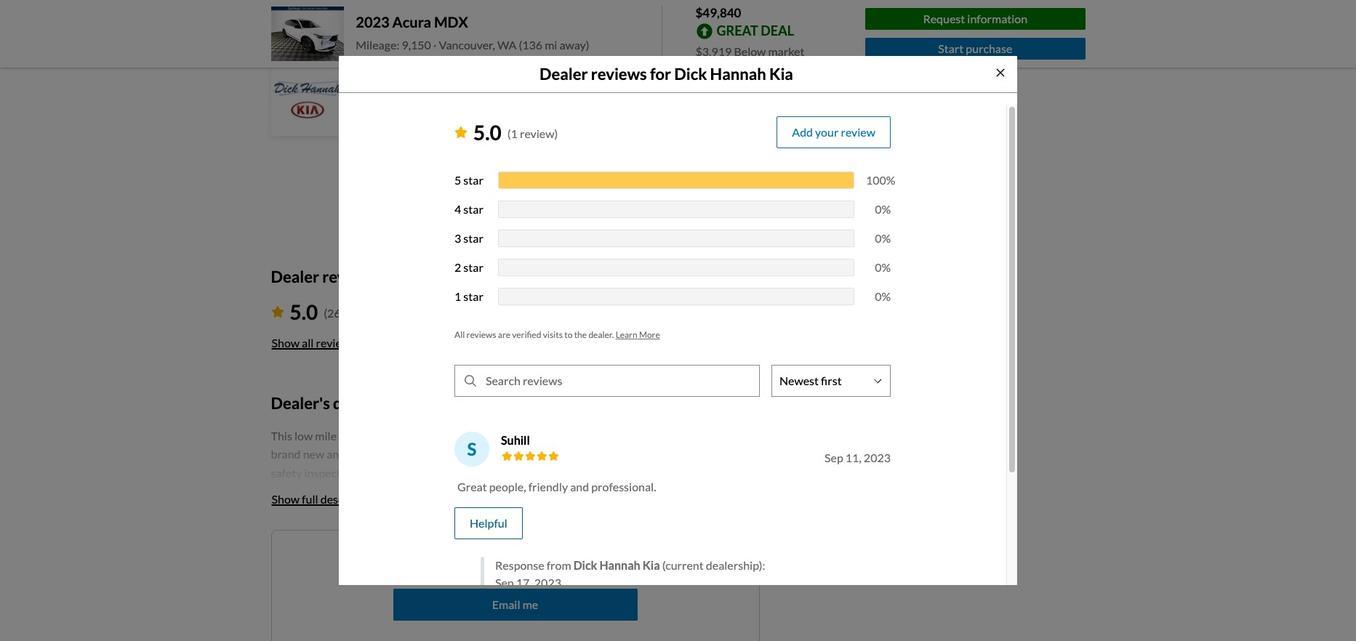 Task type: describe. For each thing, give the bounding box(es) containing it.
to inside 5.0 dialog
[[565, 330, 573, 340]]

one inside this low mile one owner 2023 acura mdx a-spec sh-awd with a clean carfax was bought brand new and serviced right here at dick hannah dealerships. we put it through our 120 point safety inspection where it received an oil & filter change, a new engine air filter, a new cabin air filter, new wiper blades and a complete detail.*  no tax to oregon buyers.*  feel at ease with dick hannah's peace of mind program which includes a 5 day exchange, 12 month 12,000 mile wear guarantee and a 3 month/3,000 mile powertrain warranty. speak to a dick hannah representative for more details.*  http://www.realdeal.com/ additional information
[[339, 429, 358, 443]]

12
[[611, 504, 625, 517]]

email me
[[492, 598, 539, 612]]

deal
[[761, 22, 795, 38]]

information
[[326, 559, 387, 573]]

star for 4 star
[[464, 202, 484, 216]]

great people, friendly and professional.
[[458, 480, 657, 494]]

(current
[[663, 559, 704, 573]]

a down no
[[518, 504, 524, 517]]

close modal dealer reviews for dick hannah kia image
[[995, 67, 1007, 78]]

reviews inside button
[[316, 336, 356, 350]]

2 vertical spatial at
[[662, 485, 673, 499]]

1 vertical spatial mile
[[436, 522, 459, 536]]

friendly
[[529, 480, 568, 494]]

2023 inside response from dick hannah kia (current dealership): sep 17, 2023
[[535, 576, 562, 590]]

day
[[535, 504, 556, 517]]

wear
[[727, 504, 756, 517]]

3 inside this low mile one owner 2023 acura mdx a-spec sh-awd with a clean carfax was bought brand new and serviced right here at dick hannah dealerships. we put it through our 120 point safety inspection where it received an oil & filter change, a new engine air filter, a new cabin air filter, new wiper blades and a complete detail.*  no tax to oregon buyers.*  feel at ease with dick hannah's peace of mind program which includes a 5 day exchange, 12 month 12,000 mile wear guarantee and a 3 month/3,000 mile powertrain warranty. speak to a dick hannah representative for more details.*  http://www.realdeal.com/ additional information
[[357, 522, 364, 536]]

verified
[[512, 330, 542, 340]]

listings
[[511, 556, 547, 569]]

serviced
[[348, 448, 391, 461]]

$49,840
[[696, 5, 742, 20]]

0 vertical spatial at
[[427, 89, 437, 103]]

0% for 4 star
[[875, 202, 891, 216]]

safety
[[271, 466, 302, 480]]

reviews for all reviews are verified visits to the dealer. learn more
[[467, 330, 497, 340]]

5.0 for 5.0 (26 reviews)
[[290, 300, 318, 325]]

show all reviews button
[[271, 328, 357, 360]]

blades
[[355, 485, 388, 499]]

sep inside response from dick hannah kia (current dealership): sep 17, 2023
[[495, 576, 514, 590]]

$3,919 below market
[[696, 44, 805, 58]]

all
[[455, 330, 465, 340]]

star for 2 star
[[464, 260, 484, 274]]

hannah up filter at left bottom
[[483, 448, 523, 461]]

a up 'program'
[[411, 485, 417, 499]]

mall
[[430, 132, 453, 146]]

2023 right 11,
[[864, 451, 891, 465]]

5.0 for 5.0 (1 review)
[[474, 120, 502, 145]]

2 air from the left
[[732, 466, 745, 480]]

,
[[467, 132, 470, 146]]

1 star
[[455, 290, 484, 303]]

dealer's
[[271, 394, 330, 413]]

professional.
[[592, 480, 657, 494]]

request information
[[924, 12, 1028, 25]]

a down peace
[[349, 522, 355, 536]]

a down through
[[670, 466, 676, 480]]

auto
[[403, 132, 428, 146]]

3400
[[355, 132, 382, 146]]

received
[[404, 466, 447, 480]]

new down "http://www.realdeal.com/"
[[486, 556, 508, 569]]

great
[[717, 22, 759, 38]]

17,
[[516, 576, 532, 590]]

where
[[360, 466, 392, 480]]

3 star
[[455, 231, 484, 245]]

1 vertical spatial filter,
[[271, 485, 297, 499]]

caret down image
[[488, 90, 496, 102]]

response from dick hannah kia (current dealership): sep 17, 2023
[[495, 559, 766, 590]]

below
[[734, 44, 766, 58]]

our
[[683, 448, 701, 461]]

response
[[495, 559, 545, 573]]

2023 acura mdx image
[[271, 6, 344, 61]]

we
[[591, 448, 609, 461]]

no
[[506, 485, 521, 499]]

vancouver, for mdx
[[439, 38, 495, 52]]

4
[[455, 202, 462, 216]]

5 star
[[455, 173, 484, 187]]

0 vertical spatial mile
[[702, 504, 725, 517]]

email
[[492, 598, 521, 612]]

notify me of new listings like this one
[[419, 556, 612, 569]]

detail.*
[[469, 485, 504, 499]]

for inside 5.0 dialog
[[650, 64, 672, 83]]

oregon
[[555, 485, 594, 499]]

wa for auto
[[531, 132, 550, 146]]

new up hannah's
[[300, 485, 321, 499]]

open
[[355, 89, 384, 103]]

1 horizontal spatial it
[[630, 448, 638, 461]]

a left clean
[[598, 429, 604, 443]]

5.0 (26 reviews)
[[290, 300, 386, 325]]

5.0 (1 review)
[[474, 120, 558, 145]]

mi
[[545, 38, 558, 52]]

2
[[455, 260, 462, 274]]

kia inside response from dick hannah kia (current dealership): sep 17, 2023
[[643, 559, 660, 573]]

closes
[[391, 89, 425, 103]]

120
[[703, 448, 723, 461]]

mdx inside this low mile one owner 2023 acura mdx a-spec sh-awd with a clean carfax was bought brand new and serviced right here at dick hannah dealerships. we put it through our 120 point safety inspection where it received an oil & filter change, a new engine air filter, a new cabin air filter, new wiper blades and a complete detail.*  no tax to oregon buyers.*  feel at ease with dick hannah's peace of mind program which includes a 5 day exchange, 12 month 12,000 mile wear guarantee and a 3 month/3,000 mile powertrain warranty. speak to a dick hannah representative for more details.*  http://www.realdeal.com/ additional information
[[457, 429, 484, 443]]

great deal
[[717, 22, 795, 38]]

&
[[479, 466, 487, 480]]

learn
[[616, 330, 638, 340]]

mileage:
[[356, 38, 400, 52]]

reviews)
[[343, 307, 386, 320]]

inspection
[[305, 466, 357, 480]]

add your review
[[793, 125, 876, 139]]

5 inside dialog
[[455, 173, 462, 187]]

dealerships.
[[526, 448, 589, 461]]

$3,919
[[696, 44, 732, 58]]

dealer for dealer reviews
[[271, 267, 319, 287]]

complete
[[419, 485, 467, 499]]

here
[[420, 448, 443, 461]]

great
[[458, 480, 487, 494]]

new down low
[[303, 448, 325, 461]]

0% for 1 star
[[875, 290, 891, 303]]

reviews for dealer reviews for dick hannah kia
[[591, 64, 647, 83]]

carfax
[[635, 429, 670, 443]]

people,
[[489, 480, 526, 494]]

dick inside response from dick hannah kia (current dealership): sep 17, 2023
[[574, 559, 598, 573]]

0 vertical spatial description
[[333, 394, 414, 413]]

an
[[450, 466, 462, 480]]

and up inspection
[[327, 448, 346, 461]]

this
[[271, 429, 292, 443]]

program
[[395, 504, 439, 517]]

tax
[[523, 485, 540, 499]]

open closes at 8:00 pm
[[355, 89, 483, 103]]

feel
[[639, 485, 660, 499]]

hannah down below on the right of page
[[711, 64, 767, 83]]

0% for 2 star
[[875, 260, 891, 274]]

2023 acura mdx mileage: 9,150 · vancouver, wa (136 mi away)
[[356, 13, 590, 52]]

add your review button
[[777, 116, 891, 148]]

0% for 3 star
[[875, 231, 891, 245]]

review)
[[520, 127, 558, 140]]

search image
[[465, 375, 477, 387]]

and up 'program'
[[390, 485, 409, 499]]

1 horizontal spatial sep
[[825, 451, 844, 465]]

dealer reviews
[[271, 267, 378, 287]]

dealer's description
[[271, 394, 414, 413]]

0 horizontal spatial with
[[573, 429, 596, 443]]



Task type: vqa. For each thing, say whether or not it's contained in the screenshot.
Carfax
yes



Task type: locate. For each thing, give the bounding box(es) containing it.
1
[[455, 290, 462, 303]]

show all reviews
[[272, 336, 356, 350]]

1 star from the top
[[464, 173, 484, 187]]

a
[[598, 429, 604, 443], [557, 466, 563, 480], [670, 466, 676, 480], [411, 485, 417, 499], [518, 504, 524, 517], [349, 522, 355, 536], [620, 522, 626, 536]]

0 vertical spatial with
[[573, 429, 596, 443]]

2023 up the right
[[395, 429, 422, 443]]

additional
[[271, 559, 324, 573]]

3 up information
[[357, 522, 364, 536]]

representative
[[271, 541, 349, 555]]

of down "http://www.realdeal.com/"
[[473, 556, 484, 569]]

0 horizontal spatial it
[[394, 466, 401, 480]]

2023 down from
[[535, 576, 562, 590]]

star right 2
[[464, 260, 484, 274]]

1 vertical spatial acura
[[425, 429, 455, 443]]

5.0 right star icon at the top of the page
[[290, 300, 318, 325]]

mdx inside 2023 acura mdx mileage: 9,150 · vancouver, wa (136 mi away)
[[434, 13, 468, 31]]

sep left 17,
[[495, 576, 514, 590]]

show for dealer
[[272, 336, 300, 350]]

0 horizontal spatial kia
[[643, 559, 660, 573]]

1 vertical spatial wa
[[531, 132, 550, 146]]

0 vertical spatial 5
[[455, 173, 462, 187]]

vancouver, inside 2023 acura mdx mileage: 9,150 · vancouver, wa (136 mi away)
[[439, 38, 495, 52]]

show left all
[[272, 336, 300, 350]]

0 vertical spatial filter,
[[641, 466, 668, 480]]

star up the 4 star at the top left of page
[[464, 173, 484, 187]]

0 horizontal spatial for
[[351, 541, 366, 555]]

1 air from the left
[[626, 466, 639, 480]]

1 vertical spatial one
[[592, 556, 612, 569]]

0 vertical spatial 3
[[455, 231, 462, 245]]

0%
[[875, 202, 891, 216], [875, 231, 891, 245], [875, 260, 891, 274], [875, 290, 891, 303]]

more inside 5.0 dialog
[[639, 330, 660, 340]]

it
[[630, 448, 638, 461], [394, 466, 401, 480]]

dealer for dealer
[[271, 26, 319, 45]]

1 horizontal spatial of
[[473, 556, 484, 569]]

2 horizontal spatial to
[[607, 522, 618, 536]]

me down 17,
[[523, 598, 539, 612]]

clean
[[606, 429, 633, 443]]

with down 'cabin'
[[700, 485, 723, 499]]

0 horizontal spatial to
[[542, 485, 553, 499]]

review
[[841, 125, 876, 139]]

to left the
[[565, 330, 573, 340]]

star image
[[271, 307, 284, 318]]

1 vertical spatial sep
[[495, 576, 514, 590]]

mile
[[702, 504, 725, 517], [436, 522, 459, 536]]

acura
[[393, 13, 431, 31], [425, 429, 455, 443]]

3 0% from the top
[[875, 260, 891, 274]]

0 horizontal spatial wa
[[498, 38, 517, 52]]

acura up 9,150
[[393, 13, 431, 31]]

1 horizontal spatial mile
[[702, 504, 725, 517]]

wa for mdx
[[498, 38, 517, 52]]

1 horizontal spatial with
[[700, 485, 723, 499]]

learn more link
[[616, 330, 660, 340]]

of left mind at left
[[353, 504, 364, 517]]

show for dealer's
[[272, 492, 300, 506]]

1 horizontal spatial to
[[565, 330, 573, 340]]

air up professional.
[[626, 466, 639, 480]]

one right mile in the bottom left of the page
[[339, 429, 358, 443]]

0 horizontal spatial one
[[339, 429, 358, 443]]

1 horizontal spatial 5.0
[[474, 120, 502, 145]]

0 horizontal spatial 5.0
[[290, 300, 318, 325]]

5 inside this low mile one owner 2023 acura mdx a-spec sh-awd with a clean carfax was bought brand new and serviced right here at dick hannah dealerships. we put it through our 120 point safety inspection where it received an oil & filter change, a new engine air filter, a new cabin air filter, new wiper blades and a complete detail.*  no tax to oregon buyers.*  feel at ease with dick hannah's peace of mind program which includes a 5 day exchange, 12 month 12,000 mile wear guarantee and a 3 month/3,000 mile powertrain warranty. speak to a dick hannah representative for more details.*  http://www.realdeal.com/ additional information
[[526, 504, 533, 517]]

3400 ne auto mall dr , vancouver, wa 98662
[[355, 132, 586, 146]]

it right put
[[630, 448, 638, 461]]

at right 'here'
[[445, 448, 456, 461]]

reviews for dealer reviews
[[322, 267, 378, 287]]

dealer
[[271, 26, 319, 45], [540, 64, 588, 83], [271, 267, 319, 287]]

1 horizontal spatial more
[[639, 330, 660, 340]]

and up exchange,
[[571, 480, 589, 494]]

at left 8:00
[[427, 89, 437, 103]]

month/3,000
[[366, 522, 434, 536]]

3 inside 5.0 dialog
[[455, 231, 462, 245]]

mdx left "a-"
[[457, 429, 484, 443]]

of inside this low mile one owner 2023 acura mdx a-spec sh-awd with a clean carfax was bought brand new and serviced right here at dick hannah dealerships. we put it through our 120 point safety inspection where it received an oil & filter change, a new engine air filter, a new cabin air filter, new wiper blades and a complete detail.*  no tax to oregon buyers.*  feel at ease with dick hannah's peace of mind program which includes a 5 day exchange, 12 month 12,000 mile wear guarantee and a 3 month/3,000 mile powertrain warranty. speak to a dick hannah representative for more details.*  http://www.realdeal.com/ additional information
[[353, 504, 364, 517]]

mile left wear
[[702, 504, 725, 517]]

star right 4
[[464, 202, 484, 216]]

1 vertical spatial 5.0
[[290, 300, 318, 325]]

dealer up dick hannah kia image
[[271, 26, 319, 45]]

5 left day
[[526, 504, 533, 517]]

kia
[[770, 64, 794, 83], [643, 559, 660, 573]]

start purchase
[[939, 41, 1013, 55]]

acura inside this low mile one owner 2023 acura mdx a-spec sh-awd with a clean carfax was bought brand new and serviced right here at dick hannah dealerships. we put it through our 120 point safety inspection where it received an oil & filter change, a new engine air filter, a new cabin air filter, new wiper blades and a complete detail.*  no tax to oregon buyers.*  feel at ease with dick hannah's peace of mind program which includes a 5 day exchange, 12 month 12,000 mile wear guarantee and a 3 month/3,000 mile powertrain warranty. speak to a dick hannah representative for more details.*  http://www.realdeal.com/ additional information
[[425, 429, 455, 443]]

hannah down 12,000
[[654, 522, 694, 536]]

3 down 4
[[455, 231, 462, 245]]

exchange,
[[558, 504, 609, 517]]

4 0% from the top
[[875, 290, 891, 303]]

more
[[639, 330, 660, 340], [369, 541, 397, 555]]

1 vertical spatial show
[[272, 492, 300, 506]]

0 horizontal spatial sep
[[495, 576, 514, 590]]

5 up 4
[[455, 173, 462, 187]]

star for 3 star
[[464, 231, 484, 245]]

0 horizontal spatial 3
[[357, 522, 364, 536]]

a down 12 in the left of the page
[[620, 522, 626, 536]]

dealer for dealer reviews for dick hannah kia
[[540, 64, 588, 83]]

filter, up feel
[[641, 466, 668, 480]]

wa inside 2023 acura mdx mileage: 9,150 · vancouver, wa (136 mi away)
[[498, 38, 517, 52]]

1 horizontal spatial kia
[[770, 64, 794, 83]]

a up great people, friendly and professional.
[[557, 466, 563, 480]]

new
[[303, 448, 325, 461], [566, 466, 587, 480], [678, 466, 700, 480], [300, 485, 321, 499], [486, 556, 508, 569]]

it down the right
[[394, 466, 401, 480]]

0 vertical spatial kia
[[770, 64, 794, 83]]

0 vertical spatial more
[[639, 330, 660, 340]]

0 vertical spatial to
[[565, 330, 573, 340]]

add
[[793, 125, 813, 139]]

air down point
[[732, 466, 745, 480]]

mile
[[315, 429, 337, 443]]

1 vertical spatial for
[[351, 541, 366, 555]]

wa left (136
[[498, 38, 517, 52]]

kia left (current
[[643, 559, 660, 573]]

11,
[[846, 451, 862, 465]]

1 horizontal spatial 3
[[455, 231, 462, 245]]

at
[[427, 89, 437, 103], [445, 448, 456, 461], [662, 485, 673, 499]]

·
[[434, 38, 437, 52]]

me for notify
[[455, 556, 471, 569]]

at right feel
[[662, 485, 673, 499]]

filter, down the safety
[[271, 485, 297, 499]]

5 star from the top
[[464, 290, 484, 303]]

0 vertical spatial mdx
[[434, 13, 468, 31]]

brand
[[271, 448, 301, 461]]

star for 1 star
[[464, 290, 484, 303]]

kia down market
[[770, 64, 794, 83]]

0 vertical spatial for
[[650, 64, 672, 83]]

0 vertical spatial show
[[272, 336, 300, 350]]

mind
[[366, 504, 393, 517]]

all
[[302, 336, 314, 350]]

with
[[573, 429, 596, 443], [700, 485, 723, 499]]

reviews
[[591, 64, 647, 83], [322, 267, 378, 287], [467, 330, 497, 340], [316, 336, 356, 350]]

0 horizontal spatial air
[[626, 466, 639, 480]]

for
[[650, 64, 672, 83], [351, 541, 366, 555]]

1 vertical spatial it
[[394, 466, 401, 480]]

your
[[816, 125, 839, 139]]

show left full on the left of the page
[[272, 492, 300, 506]]

http://www.realdeal.com/
[[443, 541, 574, 555]]

dick hannah kia image
[[272, 65, 342, 135]]

dick up oil
[[458, 448, 481, 461]]

1 vertical spatial 3
[[357, 522, 364, 536]]

12,000
[[664, 504, 700, 517]]

0 vertical spatial one
[[339, 429, 358, 443]]

vancouver, right ·
[[439, 38, 495, 52]]

dick up wear
[[725, 485, 749, 499]]

visits
[[543, 330, 563, 340]]

0 vertical spatial wa
[[498, 38, 517, 52]]

4 star from the top
[[464, 260, 484, 274]]

star right 1
[[464, 290, 484, 303]]

1 horizontal spatial 5
[[526, 504, 533, 517]]

1 vertical spatial kia
[[643, 559, 660, 573]]

1 vertical spatial with
[[700, 485, 723, 499]]

1 horizontal spatial filter,
[[641, 466, 668, 480]]

dealer.
[[589, 330, 614, 340]]

wiper
[[323, 485, 353, 499]]

0 horizontal spatial mile
[[436, 522, 459, 536]]

dick down $3,919 on the right of page
[[675, 64, 708, 83]]

2 horizontal spatial at
[[662, 485, 673, 499]]

vancouver, right ,
[[472, 132, 529, 146]]

sep 11, 2023
[[825, 451, 891, 465]]

5.0 dialog
[[339, 56, 1018, 642]]

0 vertical spatial dealer
[[271, 26, 319, 45]]

vancouver,
[[439, 38, 495, 52], [472, 132, 529, 146]]

peace
[[321, 504, 351, 517]]

dr
[[455, 132, 467, 146]]

s
[[468, 439, 477, 460]]

2 star from the top
[[464, 202, 484, 216]]

1 vertical spatial of
[[473, 556, 484, 569]]

buyers.*
[[596, 485, 637, 499]]

star image
[[455, 127, 468, 138]]

acura up 'here'
[[425, 429, 455, 443]]

2 vertical spatial to
[[607, 522, 618, 536]]

mdx up ·
[[434, 13, 468, 31]]

5.0 right ,
[[474, 120, 502, 145]]

helpful button
[[455, 508, 523, 540]]

information
[[968, 12, 1028, 25]]

3 star from the top
[[464, 231, 484, 245]]

hannah inside response from dick hannah kia (current dealership): sep 17, 2023
[[600, 559, 641, 573]]

1 vertical spatial mdx
[[457, 429, 484, 443]]

notify
[[419, 556, 453, 569]]

1 horizontal spatial at
[[445, 448, 456, 461]]

to right tax in the bottom left of the page
[[542, 485, 553, 499]]

4 star
[[455, 202, 484, 216]]

1 vertical spatial description
[[321, 492, 378, 506]]

2 show from the top
[[272, 492, 300, 506]]

new up 'ease'
[[678, 466, 700, 480]]

acura inside 2023 acura mdx mileage: 9,150 · vancouver, wa (136 mi away)
[[393, 13, 431, 31]]

more down month/3,000
[[369, 541, 397, 555]]

all reviews are verified visits to the dealer. learn more
[[455, 330, 660, 340]]

0 horizontal spatial of
[[353, 504, 364, 517]]

sep left 11,
[[825, 451, 844, 465]]

0 vertical spatial me
[[455, 556, 471, 569]]

wa right (1
[[531, 132, 550, 146]]

star for 5 star
[[464, 173, 484, 187]]

bought
[[694, 429, 730, 443]]

purchase
[[966, 41, 1013, 55]]

1 vertical spatial to
[[542, 485, 553, 499]]

dick down month
[[628, 522, 651, 536]]

market
[[769, 44, 805, 58]]

dick right from
[[574, 559, 598, 573]]

cabin
[[702, 466, 729, 480]]

0 vertical spatial of
[[353, 504, 364, 517]]

more right 'learn'
[[639, 330, 660, 340]]

with up we in the bottom of the page
[[573, 429, 596, 443]]

more inside this low mile one owner 2023 acura mdx a-spec sh-awd with a clean carfax was bought brand new and serviced right here at dick hannah dealerships. we put it through our 120 point safety inspection where it received an oil & filter change, a new engine air filter, a new cabin air filter, new wiper blades and a complete detail.*  no tax to oregon buyers.*  feel at ease with dick hannah's peace of mind program which includes a 5 day exchange, 12 month 12,000 mile wear guarantee and a 3 month/3,000 mile powertrain warranty. speak to a dick hannah representative for more details.*  http://www.realdeal.com/ additional information
[[369, 541, 397, 555]]

filter
[[489, 466, 514, 480]]

0 horizontal spatial at
[[427, 89, 437, 103]]

0 horizontal spatial more
[[369, 541, 397, 555]]

was
[[672, 429, 692, 443]]

2 0% from the top
[[875, 231, 891, 245]]

1 horizontal spatial air
[[732, 466, 745, 480]]

description inside button
[[321, 492, 378, 506]]

star down the 4 star at the top left of page
[[464, 231, 484, 245]]

me right "notify"
[[455, 556, 471, 569]]

0 vertical spatial acura
[[393, 13, 431, 31]]

me inside 'button'
[[523, 598, 539, 612]]

engine
[[589, 466, 623, 480]]

0 vertical spatial sep
[[825, 451, 844, 465]]

0 horizontal spatial me
[[455, 556, 471, 569]]

1 0% from the top
[[875, 202, 891, 216]]

1 vertical spatial at
[[445, 448, 456, 461]]

2 vertical spatial dealer
[[271, 267, 319, 287]]

1 show from the top
[[272, 336, 300, 350]]

and inside 5.0 dialog
[[571, 480, 589, 494]]

2023 inside this low mile one owner 2023 acura mdx a-spec sh-awd with a clean carfax was bought brand new and serviced right here at dick hannah dealerships. we put it through our 120 point safety inspection where it received an oil & filter change, a new engine air filter, a new cabin air filter, new wiper blades and a complete detail.*  no tax to oregon buyers.*  feel at ease with dick hannah's peace of mind program which includes a 5 day exchange, 12 month 12,000 mile wear guarantee and a 3 month/3,000 mile powertrain warranty. speak to a dick hannah representative for more details.*  http://www.realdeal.com/ additional information
[[395, 429, 422, 443]]

to down 12 in the left of the page
[[607, 522, 618, 536]]

vancouver, for auto
[[472, 132, 529, 146]]

0 vertical spatial it
[[630, 448, 638, 461]]

me
[[455, 556, 471, 569], [523, 598, 539, 612]]

2023 up mileage:
[[356, 13, 390, 31]]

warranty.
[[521, 522, 572, 536]]

mile down which
[[436, 522, 459, 536]]

1 horizontal spatial wa
[[531, 132, 550, 146]]

dealer inside 5.0 dialog
[[540, 64, 588, 83]]

Search reviews field
[[479, 366, 760, 396]]

1 vertical spatial me
[[523, 598, 539, 612]]

1 horizontal spatial one
[[592, 556, 612, 569]]

new up the oregon
[[566, 466, 587, 480]]

helpful
[[470, 517, 508, 530]]

5.0 inside dialog
[[474, 120, 502, 145]]

oil
[[464, 466, 477, 480]]

low
[[295, 429, 313, 443]]

month
[[627, 504, 661, 517]]

0 vertical spatial vancouver,
[[439, 38, 495, 52]]

pm
[[465, 89, 483, 103]]

hannah right 'this'
[[600, 559, 641, 573]]

a-
[[486, 429, 498, 443]]

(26
[[324, 307, 341, 320]]

1 vertical spatial more
[[369, 541, 397, 555]]

hannah's
[[271, 504, 318, 517]]

awd
[[543, 429, 571, 443]]

one right 'this'
[[592, 556, 612, 569]]

dealer up star icon at the top of the page
[[271, 267, 319, 287]]

and down peace
[[328, 522, 346, 536]]

away)
[[560, 38, 590, 52]]

for inside this low mile one owner 2023 acura mdx a-spec sh-awd with a clean carfax was bought brand new and serviced right here at dick hannah dealerships. we put it through our 120 point safety inspection where it received an oil & filter change, a new engine air filter, a new cabin air filter, new wiper blades and a complete detail.*  no tax to oregon buyers.*  feel at ease with dick hannah's peace of mind program which includes a 5 day exchange, 12 month 12,000 mile wear guarantee and a 3 month/3,000 mile powertrain warranty. speak to a dick hannah representative for more details.*  http://www.realdeal.com/ additional information
[[351, 541, 366, 555]]

0 vertical spatial 5.0
[[474, 120, 502, 145]]

1 horizontal spatial for
[[650, 64, 672, 83]]

1 vertical spatial 5
[[526, 504, 533, 517]]

1 vertical spatial dealer
[[540, 64, 588, 83]]

1 horizontal spatial me
[[523, 598, 539, 612]]

wa
[[498, 38, 517, 52], [531, 132, 550, 146]]

0 horizontal spatial filter,
[[271, 485, 297, 499]]

2023 inside 2023 acura mdx mileage: 9,150 · vancouver, wa (136 mi away)
[[356, 13, 390, 31]]

0 horizontal spatial 5
[[455, 173, 462, 187]]

me for email
[[523, 598, 539, 612]]

dealer down the away)
[[540, 64, 588, 83]]

this low mile one owner 2023 acura mdx a-spec sh-awd with a clean carfax was bought brand new and serviced right here at dick hannah dealerships. we put it through our 120 point safety inspection where it received an oil & filter change, a new engine air filter, a new cabin air filter, new wiper blades and a complete detail.*  no tax to oregon buyers.*  feel at ease with dick hannah's peace of mind program which includes a 5 day exchange, 12 month 12,000 mile wear guarantee and a 3 month/3,000 mile powertrain warranty. speak to a dick hannah representative for more details.*  http://www.realdeal.com/ additional information
[[271, 429, 756, 573]]

1 vertical spatial vancouver,
[[472, 132, 529, 146]]

are
[[498, 330, 511, 340]]

show full description
[[272, 492, 378, 506]]

filter,
[[641, 466, 668, 480], [271, 485, 297, 499]]



